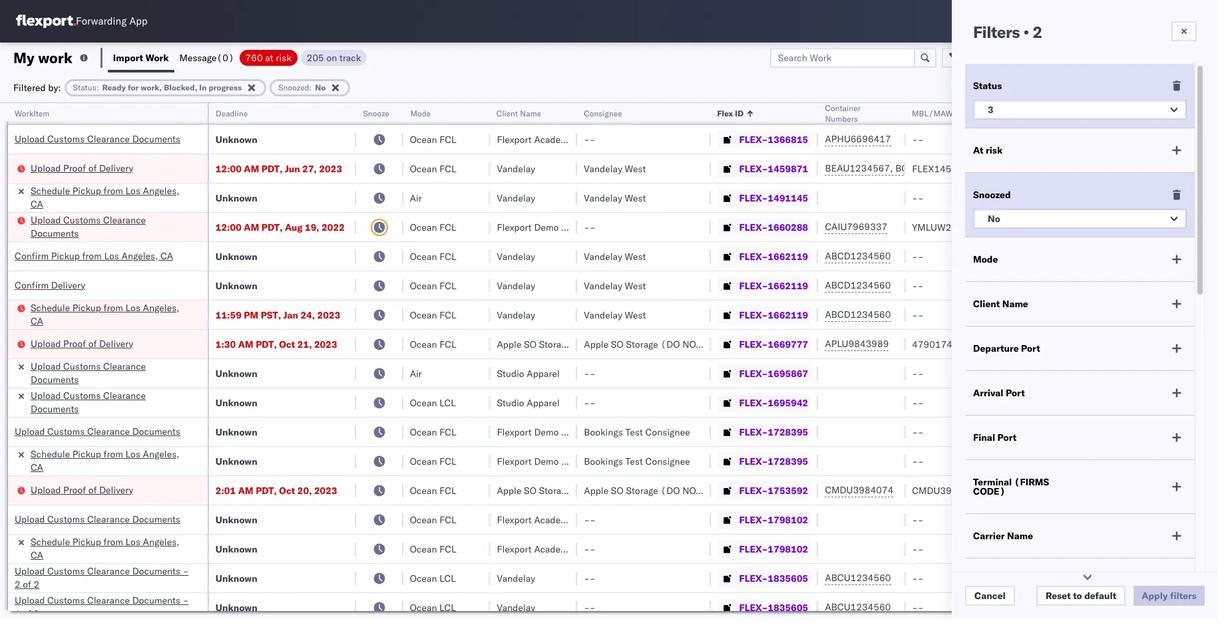 Task type: vqa. For each thing, say whether or not it's contained in the screenshot.
1st the West from the top
yes



Task type: locate. For each thing, give the bounding box(es) containing it.
customs
[[47, 133, 85, 145], [63, 214, 101, 226], [63, 360, 101, 372], [63, 390, 101, 402], [47, 426, 85, 438], [47, 514, 85, 526], [47, 566, 85, 578], [47, 595, 85, 607]]

3 ocean from the top
[[410, 221, 437, 233]]

pdt, left jun
[[262, 163, 283, 175]]

9 flex- from the top
[[739, 368, 768, 380]]

0 horizontal spatial numbers
[[825, 114, 858, 124]]

0 vertical spatial studio
[[497, 368, 524, 380]]

flex-1728395 down flex-1695942
[[739, 426, 808, 438]]

message (0)
[[179, 52, 234, 64]]

studio for air
[[497, 368, 524, 380]]

2 vertical spatial 1662119
[[768, 309, 808, 321]]

1 flexport from the top
[[497, 133, 532, 145]]

2023 right the "20,"
[[314, 485, 337, 497]]

2 vertical spatial lcl
[[440, 602, 456, 614]]

19,
[[305, 221, 319, 233]]

confirm inside button
[[15, 250, 49, 262]]

port right arrival
[[1006, 387, 1025, 399]]

air for vandelay
[[410, 192, 422, 204]]

0 vertical spatial no
[[315, 82, 326, 92]]

clearance inside upload customs clearance documents - 2 of 2
[[87, 566, 130, 578]]

flexport
[[497, 133, 532, 145], [497, 221, 532, 233], [497, 426, 532, 438], [497, 456, 532, 468], [497, 514, 532, 526], [497, 544, 532, 556]]

1 vertical spatial client
[[973, 298, 1000, 310]]

oct left 21,
[[279, 339, 295, 351]]

container
[[825, 103, 861, 113]]

1 vertical spatial upload proof of delivery link
[[31, 337, 133, 351]]

1 horizontal spatial numbers
[[961, 109, 994, 118]]

flex-1798102 button
[[718, 511, 811, 530], [718, 511, 811, 530], [718, 540, 811, 559], [718, 540, 811, 559]]

jawla
[[1112, 163, 1135, 175], [1112, 221, 1135, 233], [1112, 280, 1135, 292], [1112, 573, 1135, 585], [1112, 602, 1135, 614]]

ca inside button
[[161, 250, 173, 262]]

client name button
[[490, 106, 564, 119]]

in
[[199, 82, 207, 92]]

0 vertical spatial flexport academy
[[497, 133, 573, 145]]

status : ready for work, blocked, in progress
[[73, 82, 242, 92]]

2 vertical spatial academy
[[534, 544, 573, 556]]

2 12:00 from the top
[[216, 221, 242, 233]]

2 studio apparel from the top
[[497, 397, 560, 409]]

1 studio from the top
[[497, 368, 524, 380]]

resize handle column header for flex id
[[802, 103, 818, 620]]

11:59 pm pst, jan 24, 2023
[[216, 309, 340, 321]]

1 vertical spatial port
[[1006, 387, 1025, 399]]

0 vertical spatial flex-1728395
[[739, 426, 808, 438]]

batch
[[1143, 52, 1169, 64]]

1459871
[[768, 163, 808, 175]]

1 vertical spatial demo
[[534, 426, 559, 438]]

0 vertical spatial air
[[410, 192, 422, 204]]

0 horizontal spatial mode
[[410, 109, 430, 118]]

8 resize handle column header from the left
[[890, 103, 906, 620]]

flex-1835605 button
[[718, 570, 811, 588], [718, 570, 811, 588], [718, 599, 811, 617], [718, 599, 811, 617]]

0 vertical spatial upload proof of delivery
[[31, 162, 133, 174]]

snoozed for snoozed
[[973, 189, 1011, 201]]

cancel button
[[965, 587, 1015, 606]]

2 bookings from the top
[[584, 456, 623, 468]]

oct left the "20,"
[[279, 485, 295, 497]]

1 abcu1234560 from the top
[[825, 573, 891, 585]]

1 vertical spatial risk
[[986, 144, 1003, 156]]

0 vertical spatial bookings test consignee
[[584, 426, 690, 438]]

1835605
[[768, 573, 808, 585], [768, 602, 808, 614]]

confirm delivery link
[[15, 279, 85, 292]]

gaurav jawla
[[1080, 163, 1135, 175], [1080, 221, 1135, 233], [1080, 280, 1135, 292], [1080, 573, 1135, 585], [1080, 602, 1135, 614]]

angeles,
[[143, 185, 179, 197], [121, 250, 158, 262], [143, 302, 179, 314], [143, 448, 179, 460], [143, 536, 179, 548]]

2 confirm from the top
[[15, 279, 49, 291]]

4 fcl from the top
[[440, 251, 456, 263]]

2 vertical spatial proof
[[63, 484, 86, 496]]

batch action
[[1143, 52, 1201, 64]]

1 flexport academy from the top
[[497, 133, 573, 145]]

1 vertical spatial flex-1728395
[[739, 456, 808, 468]]

flex-1728395
[[739, 426, 808, 438], [739, 456, 808, 468]]

abcd1234560
[[825, 250, 891, 262], [825, 280, 891, 292], [825, 309, 891, 321]]

1 apparel from the top
[[527, 368, 560, 380]]

1 vertical spatial flex-1662119
[[739, 280, 808, 292]]

11 resize handle column header from the left
[[1184, 103, 1200, 620]]

numbers
[[961, 109, 994, 118], [825, 114, 858, 124]]

arrival
[[973, 387, 1004, 399]]

container numbers button
[[818, 101, 892, 124]]

2 unknown from the top
[[216, 192, 257, 204]]

numbers down container
[[825, 114, 858, 124]]

7 ocean fcl from the top
[[410, 339, 456, 351]]

1 vertical spatial abcu1234560
[[825, 602, 891, 614]]

resize handle column header for mode
[[474, 103, 490, 620]]

1:30 am pdt, oct 21, 2023
[[216, 339, 337, 351]]

2 inside upload customs clearance documents - 1 of 2
[[34, 608, 39, 620]]

am for 12:00 am pdt, aug 19, 2022
[[244, 221, 259, 233]]

2 vertical spatial upload proof of delivery
[[31, 484, 133, 496]]

aug
[[285, 221, 303, 233]]

5 gaurav jawla from the top
[[1080, 602, 1135, 614]]

1 vertical spatial 1835605
[[768, 602, 808, 614]]

1 ocean from the top
[[410, 133, 437, 145]]

am right 1:30
[[238, 339, 253, 351]]

13 flex- from the top
[[739, 485, 768, 497]]

0 vertical spatial flex-1662119
[[739, 251, 808, 263]]

0 horizontal spatial :
[[96, 82, 99, 92]]

1 demo from the top
[[534, 221, 559, 233]]

numbers up at
[[961, 109, 994, 118]]

0 vertical spatial 12:00
[[216, 163, 242, 175]]

upload inside upload customs clearance documents - 1 of 2
[[15, 595, 45, 607]]

upload proof of delivery button for 1:30 am pdt, oct 21, 2023
[[31, 337, 133, 352]]

1 schedule pickup from los angeles, ca from the top
[[31, 185, 179, 210]]

clearance
[[87, 133, 130, 145], [103, 214, 146, 226], [103, 360, 146, 372], [103, 390, 146, 402], [87, 426, 130, 438], [87, 514, 130, 526], [87, 566, 130, 578], [87, 595, 130, 607]]

0 vertical spatial flex-1798102
[[739, 514, 808, 526]]

4 resize handle column header from the left
[[474, 103, 490, 620]]

4 jawla from the top
[[1112, 573, 1135, 585]]

1 vertical spatial apparel
[[527, 397, 560, 409]]

confirm inside button
[[15, 279, 49, 291]]

5 gaurav from the top
[[1080, 602, 1110, 614]]

7 fcl from the top
[[440, 339, 456, 351]]

1 vertical spatial flexport demo consignee
[[497, 426, 606, 438]]

2 vertical spatial flexport academy
[[497, 544, 573, 556]]

0 horizontal spatial client name
[[497, 109, 542, 118]]

oct for 20,
[[279, 485, 295, 497]]

2 vertical spatial flex-1662119
[[739, 309, 808, 321]]

risk
[[276, 52, 291, 64], [986, 144, 1003, 156]]

1 confirm from the top
[[15, 250, 49, 262]]

0 vertical spatial bookings
[[584, 426, 623, 438]]

0 vertical spatial upload proof of delivery link
[[31, 161, 133, 175]]

pdt, left "aug"
[[262, 221, 283, 233]]

mode button
[[403, 106, 477, 119]]

at
[[265, 52, 273, 64]]

upload customs clearance documents
[[15, 133, 180, 145], [31, 214, 146, 239], [31, 360, 146, 386], [31, 390, 146, 415], [15, 426, 180, 438], [15, 514, 180, 526]]

flex-1753592 button
[[718, 482, 811, 500], [718, 482, 811, 500]]

1 vertical spatial test
[[625, 456, 643, 468]]

upload inside upload customs clearance documents - 2 of 2
[[15, 566, 45, 578]]

1 vandelay west from the top
[[584, 163, 646, 175]]

1 vertical spatial no
[[988, 213, 1000, 225]]

1 vertical spatial 1662119
[[768, 280, 808, 292]]

2023 right 27,
[[319, 163, 342, 175]]

(do
[[574, 339, 593, 351], [661, 339, 680, 351], [574, 485, 593, 497], [661, 485, 680, 497]]

14 flex- from the top
[[739, 514, 768, 526]]

am for 1:30 am pdt, oct 21, 2023
[[238, 339, 253, 351]]

0 vertical spatial confirm
[[15, 250, 49, 262]]

8 unknown from the top
[[216, 456, 257, 468]]

2 lcl from the top
[[440, 573, 456, 585]]

9 resize handle column header from the left
[[1057, 103, 1073, 620]]

2 upload proof of delivery button from the top
[[31, 337, 133, 352]]

flex-1835605 for upload customs clearance documents - 1 of 2
[[739, 602, 808, 614]]

so
[[524, 339, 537, 351], [611, 339, 624, 351], [524, 485, 537, 497], [611, 485, 624, 497]]

flex-1695942
[[739, 397, 808, 409]]

1 vertical spatial proof
[[63, 338, 86, 350]]

0 vertical spatial apparel
[[527, 368, 560, 380]]

2 vertical spatial demo
[[534, 456, 559, 468]]

1728395
[[768, 426, 808, 438], [768, 456, 808, 468]]

angeles, for flexport demo consignee
[[143, 448, 179, 460]]

0 vertical spatial studio apparel
[[497, 368, 560, 380]]

2023 right 21,
[[314, 339, 337, 351]]

schedule pickup from los angeles, ca link for flexport demo consignee
[[31, 448, 190, 474]]

pickup inside button
[[72, 302, 101, 314]]

1 vertical spatial lcl
[[440, 573, 456, 585]]

9 ocean from the top
[[410, 426, 437, 438]]

0 vertical spatial abcd1234560
[[825, 250, 891, 262]]

12:00
[[216, 163, 242, 175], [216, 221, 242, 233]]

port right the departure
[[1021, 343, 1040, 355]]

1 flex-1662119 from the top
[[739, 251, 808, 263]]

2 schedule pickup from los angeles, ca from the top
[[31, 302, 179, 327]]

snoozed up deadline button
[[278, 82, 309, 92]]

0 horizontal spatial snoozed
[[278, 82, 309, 92]]

5 jawla from the top
[[1112, 602, 1135, 614]]

ocean
[[410, 133, 437, 145], [410, 163, 437, 175], [410, 221, 437, 233], [410, 251, 437, 263], [410, 280, 437, 292], [410, 309, 437, 321], [410, 339, 437, 351], [410, 397, 437, 409], [410, 426, 437, 438], [410, 456, 437, 468], [410, 485, 437, 497], [410, 514, 437, 526], [410, 544, 437, 556], [410, 573, 437, 585], [410, 602, 437, 614]]

filtered by:
[[13, 82, 61, 94]]

1 1662119 from the top
[[768, 251, 808, 263]]

1 horizontal spatial status
[[973, 80, 1002, 92]]

carrier name
[[973, 531, 1033, 543]]

1 vertical spatial flex-1798102
[[739, 544, 808, 556]]

1 horizontal spatial snoozed
[[973, 189, 1011, 201]]

: down 205
[[309, 82, 312, 92]]

1 vertical spatial flex-1835605
[[739, 602, 808, 614]]

1 horizontal spatial :
[[309, 82, 312, 92]]

1 vertical spatial client name
[[973, 298, 1028, 310]]

2 air from the top
[[410, 368, 422, 380]]

delivery for the upload proof of delivery "button" related to 12:00 am pdt, jun 27, 2023
[[99, 162, 133, 174]]

studio apparel
[[497, 368, 560, 380], [497, 397, 560, 409]]

arrival port
[[973, 387, 1025, 399]]

1798102
[[768, 514, 808, 526], [768, 544, 808, 556]]

mbl/mawb numbers button
[[906, 106, 1060, 119]]

proof for 12:00 am pdt, jun 27, 2023
[[63, 162, 86, 174]]

port right final
[[998, 432, 1017, 444]]

upload customs clearance documents - 1 of 2
[[15, 595, 189, 620]]

1 vertical spatial ocean lcl
[[410, 573, 456, 585]]

1 vertical spatial academy
[[534, 514, 573, 526]]

schedule pickup from los angeles, ca inside button
[[31, 302, 179, 327]]

file exception
[[990, 52, 1053, 64]]

work
[[146, 52, 169, 64]]

forwarding app link
[[16, 15, 148, 28]]

1 vertical spatial oct
[[279, 485, 295, 497]]

1 vertical spatial bookings test consignee
[[584, 456, 690, 468]]

6 flexport from the top
[[497, 544, 532, 556]]

1 vertical spatial 1798102
[[768, 544, 808, 556]]

no down tcnu1234565
[[988, 213, 1000, 225]]

0 vertical spatial demo
[[534, 221, 559, 233]]

bookings test consignee
[[584, 426, 690, 438], [584, 456, 690, 468]]

port
[[1021, 343, 1040, 355], [1006, 387, 1025, 399], [998, 432, 1017, 444]]

1728395 down 1695942
[[768, 426, 808, 438]]

12 fcl from the top
[[440, 544, 456, 556]]

2
[[1033, 22, 1042, 42], [15, 579, 20, 591], [34, 579, 39, 591], [34, 608, 39, 620]]

flex
[[718, 109, 734, 118]]

4 schedule pickup from los angeles, ca link from the top
[[31, 536, 190, 562]]

pdt, for 20,
[[256, 485, 277, 497]]

2 vertical spatial flexport demo consignee
[[497, 456, 606, 468]]

- inside upload customs clearance documents - 1 of 2
[[183, 595, 189, 607]]

8 fcl from the top
[[440, 426, 456, 438]]

5 ocean fcl from the top
[[410, 280, 456, 292]]

1366815
[[768, 133, 808, 145]]

vandelay west
[[584, 163, 646, 175], [584, 192, 646, 204], [584, 251, 646, 263], [584, 280, 646, 292], [584, 309, 646, 321]]

11 ocean fcl from the top
[[410, 514, 456, 526]]

0 vertical spatial flexport demo consignee
[[497, 221, 606, 233]]

6 resize handle column header from the left
[[695, 103, 711, 620]]

status up "3"
[[973, 80, 1002, 92]]

schedule
[[31, 185, 70, 197], [31, 302, 70, 314], [31, 448, 70, 460], [31, 536, 70, 548]]

am left jun
[[244, 163, 259, 175]]

0 vertical spatial test
[[625, 426, 643, 438]]

1 vertical spatial upload proof of delivery button
[[31, 337, 133, 352]]

file
[[990, 52, 1007, 64]]

1 vertical spatial mode
[[973, 254, 998, 266]]

0 vertical spatial port
[[1021, 343, 1040, 355]]

mode down ymluw236679313
[[973, 254, 998, 266]]

flex-1660288 button
[[718, 218, 811, 237], [718, 218, 811, 237]]

am
[[244, 163, 259, 175], [244, 221, 259, 233], [238, 339, 253, 351], [238, 485, 253, 497]]

2:01 am pdt, oct 20, 2023
[[216, 485, 337, 497]]

1728395 up the 1753592
[[768, 456, 808, 468]]

1 vertical spatial air
[[410, 368, 422, 380]]

port for final port
[[998, 432, 1017, 444]]

2 vertical spatial ocean lcl
[[410, 602, 456, 614]]

2 academy from the top
[[534, 514, 573, 526]]

ready
[[102, 82, 126, 92]]

1 abcd1234560 from the top
[[825, 250, 891, 262]]

ocean lcl for upload customs clearance documents - 1 of 2
[[410, 602, 456, 614]]

upload proof of delivery button
[[31, 161, 133, 176], [31, 337, 133, 352], [31, 484, 133, 498]]

1 test from the top
[[625, 426, 643, 438]]

caiu7969337
[[825, 221, 888, 233]]

1835605 for upload customs clearance documents - 2 of 2
[[768, 573, 808, 585]]

1662119
[[768, 251, 808, 263], [768, 280, 808, 292], [768, 309, 808, 321]]

0 horizontal spatial status
[[73, 82, 96, 92]]

flex id
[[718, 109, 744, 118]]

0 vertical spatial 1662119
[[768, 251, 808, 263]]

vandelay
[[497, 163, 535, 175], [584, 163, 622, 175], [497, 192, 535, 204], [584, 192, 622, 204], [497, 251, 535, 263], [584, 251, 622, 263], [497, 280, 535, 292], [584, 280, 622, 292], [497, 309, 535, 321], [584, 309, 622, 321], [497, 573, 535, 585], [497, 602, 535, 614]]

for
[[128, 82, 139, 92]]

from
[[104, 185, 123, 197], [82, 250, 102, 262], [104, 302, 123, 314], [104, 448, 123, 460], [104, 536, 123, 548]]

flex-
[[739, 133, 768, 145], [739, 163, 768, 175], [739, 192, 768, 204], [739, 221, 768, 233], [739, 251, 768, 263], [739, 280, 768, 292], [739, 309, 768, 321], [739, 339, 768, 351], [739, 368, 768, 380], [739, 397, 768, 409], [739, 426, 768, 438], [739, 456, 768, 468], [739, 485, 768, 497], [739, 514, 768, 526], [739, 544, 768, 556], [739, 573, 768, 585], [739, 602, 768, 614]]

pdt, left the "20,"
[[256, 485, 277, 497]]

12:00 left "aug"
[[216, 221, 242, 233]]

flex-1662119
[[739, 251, 808, 263], [739, 280, 808, 292], [739, 309, 808, 321]]

1 vertical spatial studio apparel
[[497, 397, 560, 409]]

1 vertical spatial abcd1234560
[[825, 280, 891, 292]]

am left "aug"
[[244, 221, 259, 233]]

6 ocean from the top
[[410, 309, 437, 321]]

3 ocean lcl from the top
[[410, 602, 456, 614]]

snoozed down tcnu1234565
[[973, 189, 1011, 201]]

15 flex- from the top
[[739, 544, 768, 556]]

2:01
[[216, 485, 236, 497]]

pdt, for 27,
[[262, 163, 283, 175]]

0 vertical spatial mode
[[410, 109, 430, 118]]

1 horizontal spatial no
[[988, 213, 1000, 225]]

no inside button
[[988, 213, 1000, 225]]

1 schedule from the top
[[31, 185, 70, 197]]

0 horizontal spatial risk
[[276, 52, 291, 64]]

12:00 down deadline
[[216, 163, 242, 175]]

2 ocean fcl from the top
[[410, 163, 456, 175]]

3 west from the top
[[625, 251, 646, 263]]

0 vertical spatial risk
[[276, 52, 291, 64]]

: left ready
[[96, 82, 99, 92]]

1 horizontal spatial client
[[973, 298, 1000, 310]]

air for studio apparel
[[410, 368, 422, 380]]

am right 2:01
[[238, 485, 253, 497]]

2 west from the top
[[625, 192, 646, 204]]

1695867
[[768, 368, 808, 380]]

numbers inside container numbers
[[825, 114, 858, 124]]

mode right snooze
[[410, 109, 430, 118]]

resize handle column header
[[192, 103, 208, 620], [340, 103, 356, 620], [387, 103, 403, 620], [474, 103, 490, 620], [561, 103, 577, 620], [695, 103, 711, 620], [802, 103, 818, 620], [890, 103, 906, 620], [1057, 103, 1073, 620], [1144, 103, 1160, 620], [1184, 103, 1200, 620]]

: for status
[[96, 82, 99, 92]]

pdt, down pst,
[[256, 339, 277, 351]]

4 west from the top
[[625, 280, 646, 292]]

3 demo from the top
[[534, 456, 559, 468]]

schedule pickup from los angeles, ca link
[[31, 184, 190, 211], [31, 301, 190, 328], [31, 448, 190, 474], [31, 536, 190, 562]]

0 vertical spatial abcu1234560
[[825, 573, 891, 585]]

11 fcl from the top
[[440, 514, 456, 526]]

0 vertical spatial proof
[[63, 162, 86, 174]]

confirm delivery button
[[15, 279, 85, 293]]

flex-1753592
[[739, 485, 808, 497]]

9 fcl from the top
[[440, 456, 456, 468]]

import work
[[113, 52, 169, 64]]

1 west from the top
[[625, 163, 646, 175]]

no down 205
[[315, 82, 326, 92]]

flex-1728395 button
[[718, 423, 811, 442], [718, 423, 811, 442], [718, 452, 811, 471], [718, 452, 811, 471]]

1 vertical spatial 1728395
[[768, 456, 808, 468]]

client
[[497, 109, 518, 118], [973, 298, 1000, 310]]

angeles, for flexport academy
[[143, 536, 179, 548]]

•
[[1024, 22, 1029, 42]]

mode inside button
[[410, 109, 430, 118]]

12 ocean fcl from the top
[[410, 544, 456, 556]]

0 vertical spatial 1835605
[[768, 573, 808, 585]]

1 vertical spatial studio
[[497, 397, 524, 409]]

1 12:00 from the top
[[216, 163, 242, 175]]

2 apparel from the top
[[527, 397, 560, 409]]

consignee
[[584, 109, 622, 118], [561, 221, 606, 233], [561, 426, 606, 438], [645, 426, 690, 438], [561, 456, 606, 468], [645, 456, 690, 468], [973, 575, 1020, 587]]

lcl for upload customs clearance documents - 2 of 2
[[440, 573, 456, 585]]

flex-1695942 button
[[718, 394, 811, 412], [718, 394, 811, 412]]

2 vertical spatial port
[[998, 432, 1017, 444]]

customs inside upload customs clearance documents - 2 of 2
[[47, 566, 85, 578]]

los inside schedule pickup from los angeles, ca button
[[125, 302, 140, 314]]

0 vertical spatial ocean lcl
[[410, 397, 456, 409]]

0 horizontal spatial client
[[497, 109, 518, 118]]

0 vertical spatial academy
[[534, 133, 573, 145]]

3 lcl from the top
[[440, 602, 456, 614]]

beau1234567,
[[825, 162, 893, 174]]

flex-1728395 up flex-1753592
[[739, 456, 808, 468]]

0 vertical spatial client name
[[497, 109, 542, 118]]

upload customs clearance documents - 2 of 2
[[15, 566, 189, 591]]

4 gaurav jawla from the top
[[1080, 573, 1135, 585]]

2 vertical spatial upload proof of delivery button
[[31, 484, 133, 498]]

13 ocean from the top
[[410, 544, 437, 556]]

1 vertical spatial flexport academy
[[497, 514, 573, 526]]

0 vertical spatial lcl
[[440, 397, 456, 409]]

2 vertical spatial abcd1234560
[[825, 309, 891, 321]]

schedule for flexport demo consignee
[[31, 448, 70, 460]]

ca for flexport academy
[[31, 550, 43, 562]]

am for 2:01 am pdt, oct 20, 2023
[[238, 485, 253, 497]]

schedule pickup from los angeles, ca link for vandelay
[[31, 184, 190, 211]]

status left ready
[[73, 82, 96, 92]]

schedule for vandelay
[[31, 185, 70, 197]]

0 vertical spatial 1728395
[[768, 426, 808, 438]]

1 jawla from the top
[[1112, 163, 1135, 175]]

1 vertical spatial bookings
[[584, 456, 623, 468]]

0 vertical spatial snoozed
[[278, 82, 309, 92]]

2023 right 24, at the left of page
[[317, 309, 340, 321]]

pdt, for 21,
[[256, 339, 277, 351]]

3 upload proof of delivery from the top
[[31, 484, 133, 496]]

1 vertical spatial snoozed
[[973, 189, 1011, 201]]

pickup
[[72, 185, 101, 197], [51, 250, 80, 262], [72, 302, 101, 314], [72, 448, 101, 460], [72, 536, 101, 548]]

studio
[[497, 368, 524, 380], [497, 397, 524, 409]]

0 vertical spatial flex-1835605
[[739, 573, 808, 585]]

schedule for flexport academy
[[31, 536, 70, 548]]

1 fcl from the top
[[440, 133, 456, 145]]

4 ocean from the top
[[410, 251, 437, 263]]

resize handle column header for container numbers
[[890, 103, 906, 620]]

flex-1798102
[[739, 514, 808, 526], [739, 544, 808, 556]]

1 studio apparel from the top
[[497, 368, 560, 380]]

1 vertical spatial 12:00
[[216, 221, 242, 233]]

0 vertical spatial client
[[497, 109, 518, 118]]

2 vertical spatial upload proof of delivery link
[[31, 484, 133, 497]]

pickup for flexport academy
[[72, 536, 101, 548]]

upload proof of delivery link for 1:30 am pdt, oct 21, 2023
[[31, 337, 133, 351]]

consignee inside button
[[584, 109, 622, 118]]

5 resize handle column header from the left
[[561, 103, 577, 620]]

resize handle column header for client name
[[561, 103, 577, 620]]

1 horizontal spatial risk
[[986, 144, 1003, 156]]

3 gaurav from the top
[[1080, 280, 1110, 292]]



Task type: describe. For each thing, give the bounding box(es) containing it.
2022
[[322, 221, 345, 233]]

import work button
[[108, 43, 174, 73]]

delivery for 1st the upload proof of delivery "button" from the bottom
[[99, 484, 133, 496]]

upload proof of delivery for 1:30
[[31, 338, 133, 350]]

ca for vandelay
[[31, 198, 43, 210]]

4 vandelay west from the top
[[584, 280, 646, 292]]

1 horizontal spatial client name
[[973, 298, 1028, 310]]

12 unknown from the top
[[216, 602, 257, 614]]

terminal (firms code)
[[973, 477, 1049, 498]]

deadline
[[216, 109, 248, 118]]

from inside button
[[82, 250, 102, 262]]

from inside button
[[104, 302, 123, 314]]

batch action button
[[1123, 48, 1210, 68]]

3 upload proof of delivery link from the top
[[31, 484, 133, 497]]

mbl/mawb numbers
[[912, 109, 994, 118]]

1491145
[[768, 192, 808, 204]]

ca for flexport demo consignee
[[31, 462, 43, 474]]

2 flex-1662119 from the top
[[739, 280, 808, 292]]

1695942
[[768, 397, 808, 409]]

1 bookings test consignee from the top
[[584, 426, 690, 438]]

track
[[339, 52, 361, 64]]

schedule inside button
[[31, 302, 70, 314]]

3 abcd1234560 from the top
[[825, 309, 891, 321]]

reset
[[1046, 590, 1071, 602]]

status for status : ready for work, blocked, in progress
[[73, 82, 96, 92]]

8 ocean from the top
[[410, 397, 437, 409]]

2023 for 12:00 am pdt, jun 27, 2023
[[319, 163, 342, 175]]

final
[[973, 432, 995, 444]]

21,
[[297, 339, 312, 351]]

3 academy from the top
[[534, 544, 573, 556]]

7 unknown from the top
[[216, 426, 257, 438]]

2 fcl from the top
[[440, 163, 456, 175]]

departure
[[973, 343, 1019, 355]]

operator
[[1080, 109, 1112, 118]]

3 flexport from the top
[[497, 426, 532, 438]]

los for vandelay
[[125, 185, 140, 197]]

schedule pickup from los angeles, ca link for flexport academy
[[31, 536, 190, 562]]

3 gaurav jawla from the top
[[1080, 280, 1135, 292]]

pst,
[[261, 309, 281, 321]]

1:30
[[216, 339, 236, 351]]

los for flexport demo consignee
[[125, 448, 140, 460]]

3 flex-1662119 from the top
[[739, 309, 808, 321]]

pickup for flexport demo consignee
[[72, 448, 101, 460]]

3 flexport demo consignee from the top
[[497, 456, 606, 468]]

upload customs clearance documents - 2 of 2 button
[[15, 565, 193, 593]]

1 lcl from the top
[[440, 397, 456, 409]]

confirm delivery
[[15, 279, 85, 291]]

bozo1234565,
[[896, 162, 963, 174]]

4 ocean fcl from the top
[[410, 251, 456, 263]]

2023 for 11:59 pm pst, jan 24, 2023
[[317, 309, 340, 321]]

client name inside button
[[497, 109, 542, 118]]

2 gaurav jawla from the top
[[1080, 221, 1135, 233]]

no button
[[973, 209, 1187, 229]]

confirm pickup from los angeles, ca
[[15, 250, 173, 262]]

flex-1669777
[[739, 339, 808, 351]]

pickup for vandelay
[[72, 185, 101, 197]]

1 gaurav jawla from the top
[[1080, 163, 1135, 175]]

10 fcl from the top
[[440, 485, 456, 497]]

16 flex- from the top
[[739, 573, 768, 585]]

760 at risk
[[245, 52, 291, 64]]

client inside button
[[497, 109, 518, 118]]

forwarding
[[76, 15, 127, 28]]

snoozed for snoozed : no
[[278, 82, 309, 92]]

mbl/mawb
[[912, 109, 959, 118]]

from for flexport demo consignee
[[104, 448, 123, 460]]

8 flex- from the top
[[739, 339, 768, 351]]

2 demo from the top
[[534, 426, 559, 438]]

import
[[113, 52, 143, 64]]

3 upload proof of delivery button from the top
[[31, 484, 133, 498]]

actions
[[1168, 109, 1196, 118]]

work,
[[141, 82, 162, 92]]

(firms
[[1014, 477, 1049, 489]]

2023 for 1:30 am pdt, oct 21, 2023
[[314, 339, 337, 351]]

2 flexport from the top
[[497, 221, 532, 233]]

2 1728395 from the top
[[768, 456, 808, 468]]

1 flex- from the top
[[739, 133, 768, 145]]

12:00 for 12:00 am pdt, jun 27, 2023
[[216, 163, 242, 175]]

schedule pickup from los angeles, ca for flexport academy
[[31, 536, 179, 562]]

from for flexport academy
[[104, 536, 123, 548]]

jun
[[285, 163, 300, 175]]

snooze
[[363, 109, 389, 118]]

3 ocean fcl from the top
[[410, 221, 456, 233]]

at risk
[[973, 144, 1003, 156]]

cmdu39849018
[[912, 485, 987, 497]]

pickup inside button
[[51, 250, 80, 262]]

documents inside upload customs clearance documents - 1 of 2
[[132, 595, 180, 607]]

1 flex-1798102 from the top
[[739, 514, 808, 526]]

abcu1234560 for upload customs clearance documents - 1 of 2
[[825, 602, 891, 614]]

confirm for confirm delivery
[[15, 279, 49, 291]]

final port
[[973, 432, 1017, 444]]

progress
[[209, 82, 242, 92]]

2 vandelay west from the top
[[584, 192, 646, 204]]

am for 12:00 am pdt, jun 27, 2023
[[244, 163, 259, 175]]

1 horizontal spatial mode
[[973, 254, 998, 266]]

11 ocean from the top
[[410, 485, 437, 497]]

schedule pickup from los angeles, ca button
[[31, 301, 190, 329]]

9 ocean fcl from the top
[[410, 456, 456, 468]]

11 flex- from the top
[[739, 426, 768, 438]]

12:00 am pdt, jun 27, 2023
[[216, 163, 342, 175]]

2 flex-1798102 from the top
[[739, 544, 808, 556]]

ocean lcl for upload customs clearance documents - 2 of 2
[[410, 573, 456, 585]]

1835605 for upload customs clearance documents - 1 of 2
[[768, 602, 808, 614]]

Search Shipments (/) text field
[[963, 11, 1092, 31]]

flex-1660288
[[739, 221, 808, 233]]

name inside button
[[521, 109, 542, 118]]

3 flexport academy from the top
[[497, 544, 573, 556]]

6 unknown from the top
[[216, 397, 257, 409]]

los inside confirm pickup from los angeles, ca link
[[104, 250, 119, 262]]

abcu1234560 for upload customs clearance documents - 2 of 2
[[825, 573, 891, 585]]

1 ocean fcl from the top
[[410, 133, 456, 145]]

to
[[1073, 590, 1082, 602]]

2 abcd1234560 from the top
[[825, 280, 891, 292]]

2023 for 2:01 am pdt, oct 20, 2023
[[314, 485, 337, 497]]

my work
[[13, 48, 72, 67]]

consignee name
[[973, 575, 1048, 587]]

6 fcl from the top
[[440, 309, 456, 321]]

upload customs clearance documents - 1 of 2 button
[[15, 594, 193, 620]]

6 ocean fcl from the top
[[410, 309, 456, 321]]

confirm pickup from los angeles, ca button
[[15, 249, 173, 264]]

2 flex- from the top
[[739, 163, 768, 175]]

1 1728395 from the top
[[768, 426, 808, 438]]

upload proof of delivery button for 12:00 am pdt, jun 27, 2023
[[31, 161, 133, 176]]

tcnu1234565
[[966, 162, 1031, 174]]

3 flex- from the top
[[739, 192, 768, 204]]

port for arrival port
[[1006, 387, 1025, 399]]

documents inside upload customs clearance documents - 2 of 2
[[132, 566, 180, 578]]

numbers for container numbers
[[825, 114, 858, 124]]

flex-1459871
[[739, 163, 808, 175]]

angeles, inside button
[[143, 302, 179, 314]]

1 ocean lcl from the top
[[410, 397, 456, 409]]

delivery inside the confirm delivery link
[[51, 279, 85, 291]]

resize handle column header for deadline
[[340, 103, 356, 620]]

flex id button
[[711, 106, 805, 119]]

id
[[736, 109, 744, 118]]

carrier
[[973, 531, 1005, 543]]

2 1798102 from the top
[[768, 544, 808, 556]]

pm
[[244, 309, 258, 321]]

Search Work text field
[[770, 48, 915, 68]]

1 gaurav from the top
[[1080, 163, 1110, 175]]

numbers for mbl/mawb numbers
[[961, 109, 994, 118]]

2 1662119 from the top
[[768, 280, 808, 292]]

1669777
[[768, 339, 808, 351]]

workitem
[[15, 109, 49, 118]]

12:00 for 12:00 am pdt, aug 19, 2022
[[216, 221, 242, 233]]

from for vandelay
[[104, 185, 123, 197]]

resize handle column header for workitem
[[192, 103, 208, 620]]

5 flex- from the top
[[739, 251, 768, 263]]

clearance inside upload customs clearance documents - 1 of 2
[[87, 595, 130, 607]]

8 ocean fcl from the top
[[410, 426, 456, 438]]

lcl for upload customs clearance documents - 1 of 2
[[440, 602, 456, 614]]

status for status
[[973, 80, 1002, 92]]

cmdu3984074
[[825, 485, 894, 497]]

filtered
[[13, 82, 46, 94]]

1 flex-1728395 from the top
[[739, 426, 808, 438]]

upload proof of delivery for 12:00
[[31, 162, 133, 174]]

on
[[326, 52, 337, 64]]

terminal
[[973, 477, 1012, 489]]

apparel for air
[[527, 368, 560, 380]]

2 ocean from the top
[[410, 163, 437, 175]]

exception
[[1009, 52, 1053, 64]]

port for departure port
[[1021, 343, 1040, 355]]

205 on track
[[307, 52, 361, 64]]

1
[[15, 608, 20, 620]]

4 flex- from the top
[[739, 221, 768, 233]]

1 academy from the top
[[534, 133, 573, 145]]

3 jawla from the top
[[1112, 280, 1135, 292]]

flex-1835605 for upload customs clearance documents - 2 of 2
[[739, 573, 808, 585]]

upload customs clearance documents - 1 of 2 link
[[15, 594, 193, 620]]

2 schedule pickup from los angeles, ca link from the top
[[31, 301, 190, 328]]

1 flexport demo consignee from the top
[[497, 221, 606, 233]]

2 gaurav from the top
[[1080, 221, 1110, 233]]

5 vandelay west from the top
[[584, 309, 646, 321]]

3 button
[[973, 100, 1187, 120]]

3 unknown from the top
[[216, 251, 257, 263]]

of inside upload customs clearance documents - 1 of 2
[[23, 608, 31, 620]]

filters
[[973, 22, 1020, 42]]

11 unknown from the top
[[216, 573, 257, 585]]

: for snoozed
[[309, 82, 312, 92]]

my
[[13, 48, 34, 67]]

angeles, inside button
[[121, 250, 158, 262]]

default
[[1085, 590, 1117, 602]]

resize handle column header for mbl/mawb numbers
[[1057, 103, 1073, 620]]

apparel for ocean lcl
[[527, 397, 560, 409]]

12:00 am pdt, aug 19, 2022
[[216, 221, 345, 233]]

1660288
[[768, 221, 808, 233]]

14 ocean from the top
[[410, 573, 437, 585]]

confirm for confirm pickup from los angeles, ca
[[15, 250, 49, 262]]

los for flexport academy
[[125, 536, 140, 548]]

10 unknown from the top
[[216, 544, 257, 556]]

studio for ocean lcl
[[497, 397, 524, 409]]

reset to default button
[[1036, 587, 1126, 606]]

2 jawla from the top
[[1112, 221, 1135, 233]]

4 gaurav from the top
[[1080, 573, 1110, 585]]

17 flex- from the top
[[739, 602, 768, 614]]

ca inside button
[[31, 315, 43, 327]]

cancel
[[975, 590, 1006, 602]]

pdt, for 19,
[[262, 221, 283, 233]]

2 test from the top
[[625, 456, 643, 468]]

flexport. image
[[16, 15, 76, 28]]

delivery for 1:30 am pdt, oct 21, 2023's the upload proof of delivery "button"
[[99, 338, 133, 350]]

flex-1366815
[[739, 133, 808, 145]]

7 flex- from the top
[[739, 309, 768, 321]]

studio apparel for ocean lcl
[[497, 397, 560, 409]]

oct for 21,
[[279, 339, 295, 351]]

resize handle column header for consignee
[[695, 103, 711, 620]]

2 bookings test consignee from the top
[[584, 456, 690, 468]]

1 bookings from the top
[[584, 426, 623, 438]]

angeles, for vandelay
[[143, 185, 179, 197]]

20,
[[297, 485, 312, 497]]

of inside upload customs clearance documents - 2 of 2
[[23, 579, 31, 591]]

- inside upload customs clearance documents - 2 of 2
[[183, 566, 189, 578]]

departure port
[[973, 343, 1040, 355]]

container numbers
[[825, 103, 861, 124]]

flex-1491145
[[739, 192, 808, 204]]

by:
[[48, 82, 61, 94]]

9 unknown from the top
[[216, 514, 257, 526]]

(0)
[[217, 52, 234, 64]]

5 ocean from the top
[[410, 280, 437, 292]]

proof for 1:30 am pdt, oct 21, 2023
[[63, 338, 86, 350]]

schedule pickup from los angeles, ca for vandelay
[[31, 185, 179, 210]]

5 unknown from the top
[[216, 368, 257, 380]]

schedule pickup from los angeles, ca for flexport demo consignee
[[31, 448, 179, 474]]

customs inside upload customs clearance documents - 1 of 2
[[47, 595, 85, 607]]

upload proof of delivery link for 12:00 am pdt, jun 27, 2023
[[31, 161, 133, 175]]

studio apparel for air
[[497, 368, 560, 380]]

confirm pickup from los angeles, ca link
[[15, 249, 173, 263]]

4 unknown from the top
[[216, 280, 257, 292]]

1 1798102 from the top
[[768, 514, 808, 526]]



